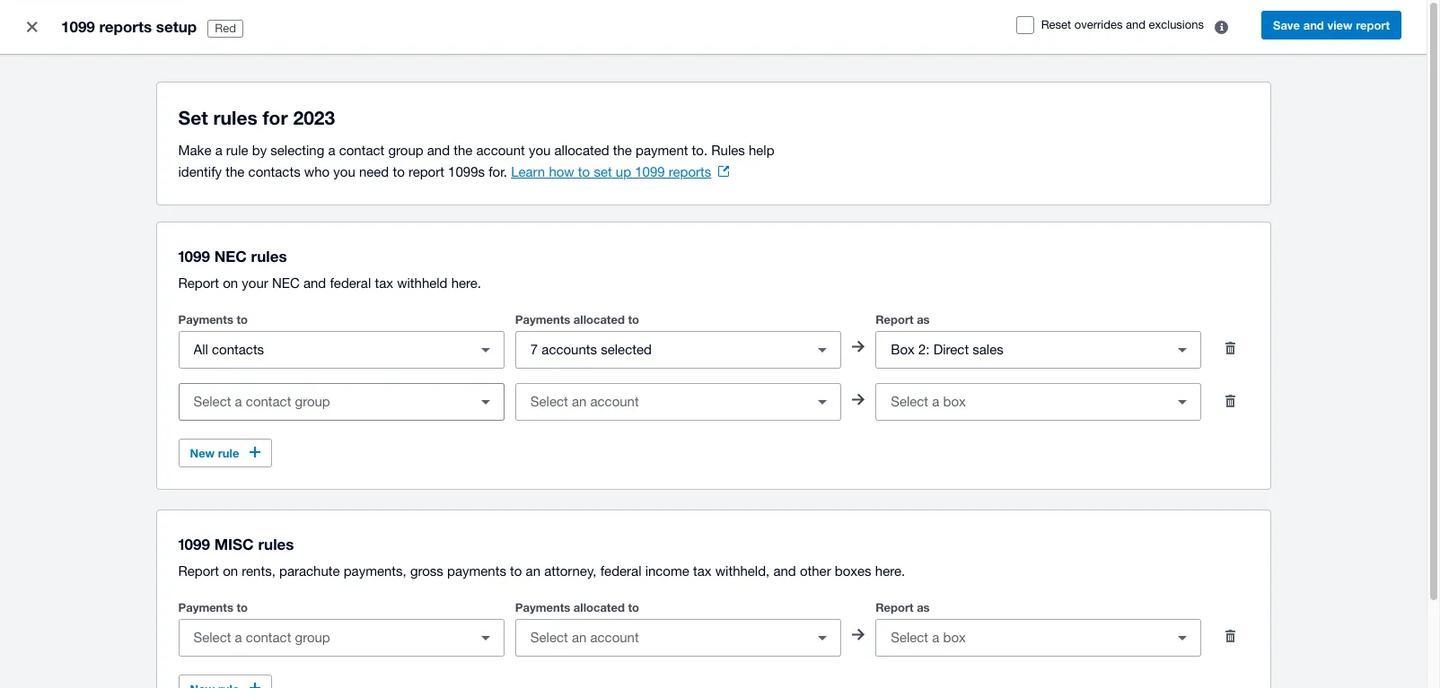 Task type: locate. For each thing, give the bounding box(es) containing it.
1 horizontal spatial report
[[1357, 18, 1391, 32]]

Report as field
[[877, 333, 1166, 367], [877, 622, 1166, 656]]

0 vertical spatial payments to field
[[179, 333, 468, 367]]

view
[[1328, 18, 1353, 32]]

allocated for 1099 nec rules
[[574, 313, 625, 327]]

how
[[549, 164, 575, 180]]

0 vertical spatial expand list image
[[805, 332, 841, 368]]

you up learn
[[529, 143, 551, 158]]

1099 left misc
[[178, 535, 210, 554]]

1 vertical spatial payments to
[[178, 601, 248, 615]]

2 payments to field from the top
[[179, 622, 468, 656]]

expand list of contact groups image for 1099 misc rules
[[468, 621, 504, 657]]

2 expand list of boxes image from the top
[[1166, 384, 1201, 420]]

0 horizontal spatial federal
[[330, 276, 371, 291]]

tax right income
[[693, 564, 712, 579]]

1 report as field from the top
[[877, 333, 1166, 367]]

rents,
[[242, 564, 276, 579]]

exclusions
[[1149, 18, 1205, 31]]

reports down to.
[[669, 164, 712, 180]]

1 vertical spatial expand list of contact groups image
[[468, 384, 504, 420]]

1 vertical spatial report as
[[876, 601, 930, 615]]

2 horizontal spatial the
[[613, 143, 632, 158]]

payments allocated to field up select an account "field"
[[516, 333, 805, 367]]

allocated
[[555, 143, 610, 158], [574, 313, 625, 327], [574, 601, 625, 615]]

setup
[[156, 17, 197, 36]]

2 a from the left
[[328, 143, 336, 158]]

on
[[223, 276, 238, 291], [223, 564, 238, 579]]

report on rents, parachute payments, gross payments to an attorney, federal income tax withheld, and other boxes here.
[[178, 564, 906, 579]]

to
[[393, 164, 405, 180], [578, 164, 590, 180], [237, 313, 248, 327], [628, 313, 640, 327], [510, 564, 522, 579], [237, 601, 248, 615], [628, 601, 640, 615]]

new
[[190, 446, 215, 461]]

0 vertical spatial expand list of contact groups image
[[468, 332, 504, 368]]

delete the empty rule image
[[1213, 384, 1249, 420], [1213, 619, 1249, 655]]

expand list image
[[805, 332, 841, 368], [805, 384, 841, 420], [805, 621, 841, 657]]

1 vertical spatial federal
[[601, 564, 642, 579]]

0 horizontal spatial a
[[215, 143, 222, 158]]

0 horizontal spatial report
[[409, 164, 445, 180]]

report down group
[[409, 164, 445, 180]]

and
[[1126, 18, 1146, 31], [1304, 18, 1325, 32], [427, 143, 450, 158], [304, 276, 326, 291], [774, 564, 797, 579]]

1 payments to from the top
[[178, 313, 248, 327]]

payments for payments to field related to 1099 nec rules
[[178, 313, 233, 327]]

your
[[242, 276, 268, 291]]

rule right the new
[[218, 446, 239, 461]]

1099s
[[448, 164, 485, 180]]

0 horizontal spatial here.
[[452, 276, 482, 291]]

1 a from the left
[[215, 143, 222, 158]]

0 vertical spatial nec
[[214, 247, 247, 266]]

1 vertical spatial delete the empty rule image
[[1213, 619, 1249, 655]]

federal left withheld
[[330, 276, 371, 291]]

save
[[1274, 18, 1301, 32]]

save and view report button
[[1262, 11, 1402, 40]]

who
[[304, 164, 330, 180]]

rules up rents,
[[258, 535, 294, 554]]

here.
[[452, 276, 482, 291], [876, 564, 906, 579]]

expand list of contact groups image
[[468, 332, 504, 368], [468, 384, 504, 420], [468, 621, 504, 657]]

3 expand list of contact groups image from the top
[[468, 621, 504, 657]]

0 vertical spatial you
[[529, 143, 551, 158]]

1 horizontal spatial a
[[328, 143, 336, 158]]

1 vertical spatial expand list of boxes image
[[1166, 384, 1201, 420]]

2 vertical spatial allocated
[[574, 601, 625, 615]]

1 vertical spatial as
[[917, 601, 930, 615]]

1099 nec rules
[[178, 247, 287, 266]]

0 vertical spatial payments allocated to field
[[516, 333, 805, 367]]

you
[[529, 143, 551, 158], [334, 164, 355, 180]]

as
[[917, 313, 930, 327], [917, 601, 930, 615]]

0 horizontal spatial reports
[[99, 17, 152, 36]]

2 expand list of contact groups image from the top
[[468, 384, 504, 420]]

Payments allocated to field
[[516, 333, 805, 367], [516, 622, 805, 656]]

2 payments allocated to from the top
[[515, 601, 640, 615]]

0 vertical spatial allocated
[[555, 143, 610, 158]]

payments
[[447, 564, 507, 579]]

the
[[454, 143, 473, 158], [613, 143, 632, 158], [226, 164, 245, 180]]

income
[[646, 564, 690, 579]]

1099 down identify
[[178, 247, 210, 266]]

payments for 1099 nec rules payments allocated to field
[[515, 313, 571, 327]]

2 payments to from the top
[[178, 601, 248, 615]]

0 vertical spatial report as
[[876, 313, 930, 327]]

2 vertical spatial expand list image
[[805, 621, 841, 657]]

1099 reports setup
[[61, 17, 197, 36]]

payments to field for 1099 misc rules
[[179, 622, 468, 656]]

rule
[[226, 143, 248, 158], [218, 446, 239, 461]]

0 vertical spatial delete the empty rule image
[[1213, 384, 1249, 420]]

report right view
[[1357, 18, 1391, 32]]

rule inside button
[[218, 446, 239, 461]]

rules for nec
[[251, 247, 287, 266]]

2 vertical spatial rules
[[258, 535, 294, 554]]

nec right 'your'
[[272, 276, 300, 291]]

0 vertical spatial expand list of boxes image
[[1166, 332, 1201, 368]]

group
[[388, 143, 424, 158]]

0 vertical spatial rule
[[226, 143, 248, 158]]

1 as from the top
[[917, 313, 930, 327]]

on left 'your'
[[223, 276, 238, 291]]

report as field for 1099 misc rules
[[877, 622, 1166, 656]]

the right identify
[[226, 164, 245, 180]]

and left view
[[1304, 18, 1325, 32]]

federal
[[330, 276, 371, 291], [601, 564, 642, 579]]

allocated inside make a rule by selecting a contact group and the account you allocated the payment to. rules help identify the contacts who you need to report 1099s for.
[[555, 143, 610, 158]]

tax left withheld
[[375, 276, 393, 291]]

1099 for 1099 misc rules
[[178, 535, 210, 554]]

federal left income
[[601, 564, 642, 579]]

1 vertical spatial expand list image
[[805, 384, 841, 420]]

1 horizontal spatial here.
[[876, 564, 906, 579]]

payments allocated to field for 1099 nec rules
[[516, 333, 805, 367]]

report as field for 1099 nec rules
[[877, 333, 1166, 367]]

up
[[616, 164, 632, 180]]

0 vertical spatial payments to
[[178, 313, 248, 327]]

2 report as field from the top
[[877, 622, 1166, 656]]

expand list of boxes image for "report as" 'field' for 1099 nec rules
[[1166, 332, 1201, 368]]

3 expand list image from the top
[[805, 621, 841, 657]]

1 delete the empty rule image from the top
[[1213, 384, 1249, 420]]

1099 down payment
[[635, 164, 665, 180]]

2 report as from the top
[[876, 601, 930, 615]]

rules
[[213, 107, 258, 129], [251, 247, 287, 266], [258, 535, 294, 554]]

1 vertical spatial payments to field
[[179, 622, 468, 656]]

0 vertical spatial report
[[1357, 18, 1391, 32]]

a up 'who'
[[328, 143, 336, 158]]

reports
[[99, 17, 152, 36], [669, 164, 712, 180]]

payments to down rents,
[[178, 601, 248, 615]]

a
[[215, 143, 222, 158], [328, 143, 336, 158]]

1099 right close rules icon
[[61, 17, 95, 36]]

reset overrides and exclusions
[[1042, 18, 1205, 31]]

nec
[[214, 247, 247, 266], [272, 276, 300, 291]]

and right overrides
[[1126, 18, 1146, 31]]

1 vertical spatial report
[[409, 164, 445, 180]]

close rules image
[[14, 9, 50, 45]]

save and view report
[[1274, 18, 1391, 32]]

1 vertical spatial nec
[[272, 276, 300, 291]]

the up 1099s
[[454, 143, 473, 158]]

gross
[[410, 564, 444, 579]]

here. right boxes
[[876, 564, 906, 579]]

contact
[[339, 143, 385, 158]]

report
[[1357, 18, 1391, 32], [409, 164, 445, 180]]

payments to field up select a contact group field
[[179, 333, 468, 367]]

1 report as from the top
[[876, 313, 930, 327]]

1 horizontal spatial you
[[529, 143, 551, 158]]

1 expand list image from the top
[[805, 332, 841, 368]]

nec up 'your'
[[214, 247, 247, 266]]

attorney,
[[544, 564, 597, 579]]

withheld
[[397, 276, 448, 291]]

0 horizontal spatial tax
[[375, 276, 393, 291]]

and right group
[[427, 143, 450, 158]]

1 vertical spatial rule
[[218, 446, 239, 461]]

Select a contact group field
[[179, 385, 468, 420]]

expand list image for 1099 misc rules
[[805, 621, 841, 657]]

you right 'who'
[[334, 164, 355, 180]]

payments allocated to field down income
[[516, 622, 805, 656]]

and inside make a rule by selecting a contact group and the account you allocated the payment to. rules help identify the contacts who you need to report 1099s for.
[[427, 143, 450, 158]]

report
[[178, 276, 219, 291], [876, 313, 914, 327], [178, 564, 219, 579], [876, 601, 914, 615]]

learn how to set up 1099 reports
[[511, 164, 712, 180]]

Payments to field
[[179, 333, 468, 367], [179, 622, 468, 656]]

payments
[[178, 313, 233, 327], [515, 313, 571, 327], [178, 601, 233, 615], [515, 601, 571, 615]]

0 vertical spatial on
[[223, 276, 238, 291]]

the up 'up'
[[613, 143, 632, 158]]

payments to down 'your'
[[178, 313, 248, 327]]

1 payments allocated to from the top
[[515, 313, 640, 327]]

2 payments allocated to field from the top
[[516, 622, 805, 656]]

1 vertical spatial rules
[[251, 247, 287, 266]]

1 vertical spatial reports
[[669, 164, 712, 180]]

1 vertical spatial allocated
[[574, 313, 625, 327]]

0 vertical spatial report as field
[[877, 333, 1166, 367]]

rules left for
[[213, 107, 258, 129]]

2 vertical spatial expand list of contact groups image
[[468, 621, 504, 657]]

on down misc
[[223, 564, 238, 579]]

identify
[[178, 164, 222, 180]]

0 vertical spatial as
[[917, 313, 930, 327]]

1 on from the top
[[223, 276, 238, 291]]

1099
[[61, 17, 95, 36], [635, 164, 665, 180], [178, 247, 210, 266], [178, 535, 210, 554]]

allocated for 1099 misc rules
[[574, 601, 625, 615]]

clear overrides and exclusions image
[[1205, 9, 1240, 45]]

payments allocated to for 1099 nec rules
[[515, 313, 640, 327]]

report as
[[876, 313, 930, 327], [876, 601, 930, 615]]

1 vertical spatial on
[[223, 564, 238, 579]]

on for nec
[[223, 276, 238, 291]]

to inside make a rule by selecting a contact group and the account you allocated the payment to. rules help identify the contacts who you need to report 1099s for.
[[393, 164, 405, 180]]

here. right withheld
[[452, 276, 482, 291]]

1 expand list of contact groups image from the top
[[468, 332, 504, 368]]

1 horizontal spatial nec
[[272, 276, 300, 291]]

delete the empty rule image down delete the rule for payments to the all contacts, allocated to 5000 - cost of goods sold, 5300 - subcontractors, 6000 - advertising, 1400 - inventory asset, 3900 - retained earnings, 4100 - discount received and 4200 - merchandise, mapped to nec box 2 "image"
[[1213, 384, 1249, 420]]

0 horizontal spatial you
[[334, 164, 355, 180]]

payments to
[[178, 313, 248, 327], [178, 601, 248, 615]]

an
[[526, 564, 541, 579]]

payments allocated to
[[515, 313, 640, 327], [515, 601, 640, 615]]

2 as from the top
[[917, 601, 930, 615]]

1 vertical spatial tax
[[693, 564, 712, 579]]

1 payments allocated to field from the top
[[516, 333, 805, 367]]

a right make at left
[[215, 143, 222, 158]]

rule left "by"
[[226, 143, 248, 158]]

expand list of boxes image
[[1166, 332, 1201, 368], [1166, 384, 1201, 420]]

0 horizontal spatial nec
[[214, 247, 247, 266]]

tax
[[375, 276, 393, 291], [693, 564, 712, 579]]

1 expand list of boxes image from the top
[[1166, 332, 1201, 368]]

0 vertical spatial payments allocated to
[[515, 313, 640, 327]]

reports left setup
[[99, 17, 152, 36]]

payments for payments to field corresponding to 1099 misc rules
[[178, 601, 233, 615]]

rules up 'your'
[[251, 247, 287, 266]]

1 payments to field from the top
[[179, 333, 468, 367]]

0 vertical spatial tax
[[375, 276, 393, 291]]

2 on from the top
[[223, 564, 238, 579]]

1 vertical spatial payments allocated to
[[515, 601, 640, 615]]

2023
[[293, 107, 335, 129]]

1 vertical spatial report as field
[[877, 622, 1166, 656]]

1 vertical spatial payments allocated to field
[[516, 622, 805, 656]]

delete the empty rule image right expand list of boxes image
[[1213, 619, 1249, 655]]

payments for 1099 misc rules's payments allocated to field
[[515, 601, 571, 615]]

payments to field down parachute
[[179, 622, 468, 656]]



Task type: describe. For each thing, give the bounding box(es) containing it.
set rules for 2023
[[178, 107, 335, 129]]

expand list of boxes image
[[1166, 621, 1201, 657]]

1 horizontal spatial the
[[454, 143, 473, 158]]

payments to for misc
[[178, 601, 248, 615]]

report inside save and view report button
[[1357, 18, 1391, 32]]

report as for 1099 misc rules
[[876, 601, 930, 615]]

make a rule by selecting a contact group and the account you allocated the payment to. rules help identify the contacts who you need to report 1099s for.
[[178, 143, 775, 180]]

payments allocated to for 1099 misc rules
[[515, 601, 640, 615]]

contacts
[[248, 164, 301, 180]]

rules
[[712, 143, 745, 158]]

expand list image for 1099 nec rules
[[805, 332, 841, 368]]

new rule
[[190, 446, 239, 461]]

withheld,
[[716, 564, 770, 579]]

other
[[800, 564, 831, 579]]

parachute
[[279, 564, 340, 579]]

Select an account field
[[516, 385, 805, 420]]

report inside make a rule by selecting a contact group and the account you allocated the payment to. rules help identify the contacts who you need to report 1099s for.
[[409, 164, 445, 180]]

help
[[749, 143, 775, 158]]

set
[[178, 107, 208, 129]]

for.
[[489, 164, 508, 180]]

to.
[[692, 143, 708, 158]]

report as for 1099 nec rules
[[876, 313, 930, 327]]

red
[[215, 22, 236, 35]]

and inside button
[[1304, 18, 1325, 32]]

set
[[594, 164, 612, 180]]

2 delete the empty rule image from the top
[[1213, 619, 1249, 655]]

payment
[[636, 143, 688, 158]]

rules for misc
[[258, 535, 294, 554]]

learn
[[511, 164, 545, 180]]

for
[[263, 107, 288, 129]]

1 vertical spatial here.
[[876, 564, 906, 579]]

by
[[252, 143, 267, 158]]

rule inside make a rule by selecting a contact group and the account you allocated the payment to. rules help identify the contacts who you need to report 1099s for.
[[226, 143, 248, 158]]

boxes
[[835, 564, 872, 579]]

report on your nec and federal tax withheld here.
[[178, 276, 482, 291]]

expand list of contact groups image for 1099 nec rules
[[468, 332, 504, 368]]

2 expand list image from the top
[[805, 384, 841, 420]]

selecting
[[271, 143, 325, 158]]

as for 1099 misc rules
[[917, 601, 930, 615]]

1099 misc rules
[[178, 535, 294, 554]]

and left other
[[774, 564, 797, 579]]

learn how to set up 1099 reports link
[[511, 164, 730, 180]]

payments to for nec
[[178, 313, 248, 327]]

1099 for 1099 nec rules
[[178, 247, 210, 266]]

0 vertical spatial federal
[[330, 276, 371, 291]]

payments allocated to field for 1099 misc rules
[[516, 622, 805, 656]]

make
[[178, 143, 212, 158]]

and right 'your'
[[304, 276, 326, 291]]

0 vertical spatial reports
[[99, 17, 152, 36]]

payments to field for 1099 nec rules
[[179, 333, 468, 367]]

1 horizontal spatial federal
[[601, 564, 642, 579]]

1099 for 1099 reports setup
[[61, 17, 95, 36]]

overrides
[[1075, 18, 1123, 31]]

need
[[359, 164, 389, 180]]

0 vertical spatial rules
[[213, 107, 258, 129]]

1 horizontal spatial tax
[[693, 564, 712, 579]]

expand list of boxes image for select a box field
[[1166, 384, 1201, 420]]

new rule button
[[178, 439, 273, 468]]

1 horizontal spatial reports
[[669, 164, 712, 180]]

delete the rule for payments to the all contacts, allocated to 5000 - cost of goods sold, 5300 - subcontractors, 6000 - advertising, 1400 - inventory asset, 3900 - retained earnings, 4100 - discount received and 4200 - merchandise, mapped to nec box 2 image
[[1213, 331, 1249, 367]]

as for 1099 nec rules
[[917, 313, 930, 327]]

0 horizontal spatial the
[[226, 164, 245, 180]]

0 vertical spatial here.
[[452, 276, 482, 291]]

Select a box field
[[877, 385, 1166, 420]]

payments,
[[344, 564, 407, 579]]

reset
[[1042, 18, 1072, 31]]

1 vertical spatial you
[[334, 164, 355, 180]]

account
[[477, 143, 525, 158]]

on for misc
[[223, 564, 238, 579]]

misc
[[214, 535, 254, 554]]



Task type: vqa. For each thing, say whether or not it's contained in the screenshot.
Close
no



